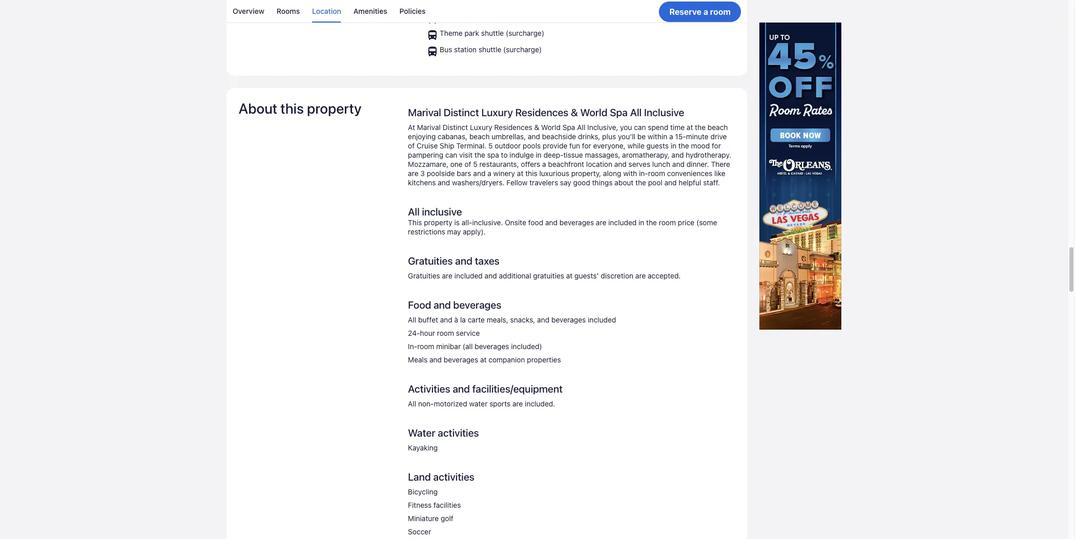 Task type: locate. For each thing, give the bounding box(es) containing it.
marival distinct luxury residences & world spa all inclusive at marival distinct luxury residences & world spa all inclusive, you can spend time at the beach enjoying cabanas, beach umbrellas, and beachside drinks, plus you'll be within a 15-minute drive of cruise ship terminal. 5 outdoor pools provide fun for everyone, while guests in the mood for pampering can visit the spa to indulge in deep-tissue massages, aromatherapy, and hydrotherapy. mozzamare, one of 5 restaurants, offers a beachfront location and serves lunch and dinner. there are 3 poolside bars and a winery at this luxurious property, along with in-room conveniences like kitchens and washers/dryers. fellow travelers say good things about the pool and helpful staff.
[[408, 107, 731, 187]]

of
[[408, 142, 415, 150], [465, 160, 471, 169]]

offers
[[521, 160, 540, 169]]

residences up beachside
[[515, 107, 569, 119]]

1 horizontal spatial beach
[[708, 123, 728, 132]]

beverages
[[560, 219, 594, 227], [453, 299, 502, 311], [551, 316, 586, 325], [475, 343, 509, 351], [444, 356, 478, 365]]

beverages down (all
[[444, 356, 478, 365]]

1 horizontal spatial &
[[571, 107, 578, 119]]

world up beachside
[[541, 123, 561, 132]]

and up washers/dryers.
[[473, 169, 486, 178]]

the down the terminal.
[[475, 151, 485, 160]]

a inside button
[[703, 7, 708, 16]]

about
[[239, 100, 277, 117]]

a right reserve
[[703, 7, 708, 16]]

this inside 'marival distinct luxury residences & world spa all inclusive at marival distinct luxury residences & world spa all inclusive, you can spend time at the beach enjoying cabanas, beach umbrellas, and beachside drinks, plus you'll be within a 15-minute drive of cruise ship terminal. 5 outdoor pools provide fun for everyone, while guests in the mood for pampering can visit the spa to indulge in deep-tissue massages, aromatherapy, and hydrotherapy. mozzamare, one of 5 restaurants, offers a beachfront location and serves lunch and dinner. there are 3 poolside bars and a winery at this luxurious property, along with in-room conveniences like kitchens and washers/dryers. fellow travelers say good things about the pool and helpful staff.'
[[525, 169, 537, 178]]

0 vertical spatial &
[[571, 107, 578, 119]]

1 horizontal spatial 5
[[489, 142, 493, 150]]

room up pool
[[648, 169, 665, 178]]

is
[[454, 219, 460, 227]]

are down facilities/equipment
[[512, 400, 523, 409]]

in left price
[[639, 219, 644, 227]]

1 list from the left
[[226, 0, 747, 23]]

beverages up the carte
[[453, 299, 502, 311]]

water
[[408, 428, 435, 439]]

2 vertical spatial in
[[639, 219, 644, 227]]

are inside all inclusive this property is all-inclusive. onsite food and beverages are included in the room price (some restrictions may apply).
[[596, 219, 606, 227]]

conveniences
[[667, 169, 713, 178]]

all inclusive this property is all-inclusive. onsite food and beverages are included in the room price (some restrictions may apply).
[[408, 206, 717, 236]]

1 horizontal spatial world
[[580, 107, 608, 119]]

at up the minute
[[687, 123, 693, 132]]

1 gratuities from the top
[[408, 255, 453, 267]]

& up 'pools'
[[534, 123, 539, 132]]

rooms link
[[276, 0, 300, 23]]

(all
[[463, 343, 473, 351]]

are down things
[[596, 219, 606, 227]]

pampering
[[408, 151, 443, 160]]

dinner.
[[687, 160, 709, 169]]

can down ship
[[445, 151, 457, 160]]

property
[[307, 100, 362, 117], [424, 219, 452, 227]]

terminal.
[[456, 142, 487, 150]]

shuttle down theme park shuttle (surcharge) list item
[[479, 45, 501, 54]]

0 vertical spatial can
[[634, 123, 646, 132]]

in down 'pools'
[[536, 151, 542, 160]]

1 vertical spatial can
[[445, 151, 457, 160]]

(surcharge) inside the bus station shuttle (surcharge) list item
[[503, 45, 542, 54]]

included down taxes
[[454, 272, 483, 281]]

activities up facilities
[[433, 472, 475, 483]]

0 vertical spatial included
[[608, 219, 637, 227]]

can up be
[[634, 123, 646, 132]]

are inside activities and facilities/equipment all non-motorized water sports are included.
[[512, 400, 523, 409]]

mozzamare,
[[408, 160, 448, 169]]

à
[[454, 316, 458, 325]]

1 vertical spatial (surcharge)
[[503, 45, 542, 54]]

water activities kayaking
[[408, 428, 479, 453]]

bus station shuttle (surcharge)
[[440, 45, 542, 54]]

& up beachside
[[571, 107, 578, 119]]

1 vertical spatial &
[[534, 123, 539, 132]]

1 vertical spatial this
[[525, 169, 537, 178]]

1 vertical spatial world
[[541, 123, 561, 132]]

0 vertical spatial (surcharge)
[[506, 29, 544, 38]]

included down discretion
[[588, 316, 616, 325]]

inclusive
[[422, 206, 462, 218]]

and
[[528, 132, 540, 141], [672, 151, 684, 160], [614, 160, 627, 169], [672, 160, 685, 169], [473, 169, 486, 178], [438, 179, 450, 187], [664, 179, 677, 187], [545, 219, 558, 227], [455, 255, 473, 267], [485, 272, 497, 281], [434, 299, 451, 311], [440, 316, 452, 325], [537, 316, 550, 325], [429, 356, 442, 365], [453, 384, 470, 395]]

marival up enjoying
[[417, 123, 441, 132]]

&
[[571, 107, 578, 119], [534, 123, 539, 132]]

1 vertical spatial property
[[424, 219, 452, 227]]

all left non-
[[408, 400, 416, 409]]

amenities
[[353, 7, 387, 15]]

service
[[456, 329, 480, 338]]

things
[[592, 179, 613, 187]]

water
[[469, 400, 488, 409]]

1 vertical spatial in
[[536, 151, 542, 160]]

meals
[[408, 356, 428, 365]]

you'll
[[618, 132, 636, 141]]

shuttle inside theme park shuttle (surcharge) list item
[[481, 29, 504, 38]]

1 horizontal spatial property
[[424, 219, 452, 227]]

activities down "motorized"
[[438, 428, 479, 439]]

included inside all inclusive this property is all-inclusive. onsite food and beverages are included in the room price (some restrictions may apply).
[[608, 219, 637, 227]]

beach up the terminal.
[[469, 132, 490, 141]]

guests'
[[575, 272, 599, 281]]

outdoor
[[495, 142, 521, 150]]

enjoying
[[408, 132, 436, 141]]

accepted.
[[648, 272, 681, 281]]

bicycling
[[408, 488, 438, 497]]

are right discretion
[[635, 272, 646, 281]]

1 horizontal spatial this
[[525, 169, 537, 178]]

0 vertical spatial property
[[307, 100, 362, 117]]

1 vertical spatial 5
[[473, 160, 478, 169]]

drinks,
[[578, 132, 600, 141]]

are left '3'
[[408, 169, 418, 178]]

and up "motorized"
[[453, 384, 470, 395]]

shuttle for station
[[479, 45, 501, 54]]

0 horizontal spatial in
[[536, 151, 542, 160]]

indulge
[[510, 151, 534, 160]]

activities inside water activities kayaking
[[438, 428, 479, 439]]

list
[[226, 0, 747, 23], [426, 0, 568, 58]]

policies
[[399, 7, 425, 15]]

shuttle for park
[[481, 29, 504, 38]]

like
[[714, 169, 726, 178]]

ship
[[440, 142, 454, 150]]

0 horizontal spatial beach
[[469, 132, 490, 141]]

park
[[465, 29, 479, 38]]

1 vertical spatial spa
[[563, 123, 575, 132]]

tissue
[[563, 151, 583, 160]]

(surcharge)
[[506, 29, 544, 38], [503, 45, 542, 54]]

included
[[608, 219, 637, 227], [454, 272, 483, 281], [588, 316, 616, 325]]

at
[[687, 123, 693, 132], [517, 169, 524, 178], [566, 272, 573, 281], [480, 356, 487, 365]]

at left companion
[[480, 356, 487, 365]]

are
[[408, 169, 418, 178], [596, 219, 606, 227], [442, 272, 453, 281], [635, 272, 646, 281], [512, 400, 523, 409]]

5 up washers/dryers.
[[473, 160, 478, 169]]

winery
[[493, 169, 515, 178]]

this right the about
[[281, 100, 304, 117]]

kayaking
[[408, 444, 438, 453]]

gratuities up food
[[408, 272, 440, 281]]

world up 'inclusive,'
[[580, 107, 608, 119]]

distinct
[[444, 107, 479, 119], [443, 123, 468, 132]]

gratuities down the restrictions
[[408, 255, 453, 267]]

of down enjoying
[[408, 142, 415, 150]]

this down offers
[[525, 169, 537, 178]]

activities
[[438, 428, 479, 439], [433, 472, 475, 483]]

(surcharge) inside theme park shuttle (surcharge) list item
[[506, 29, 544, 38]]

location link
[[312, 0, 341, 23]]

1 vertical spatial beach
[[469, 132, 490, 141]]

list containing overview
[[226, 0, 747, 23]]

(surcharge) for theme park shuttle (surcharge)
[[506, 29, 544, 38]]

activities inside land activities bicycling fitness facilities miniature golf soccer
[[433, 472, 475, 483]]

can
[[634, 123, 646, 132], [445, 151, 457, 160]]

all-
[[462, 219, 472, 227]]

0 vertical spatial of
[[408, 142, 415, 150]]

facilities
[[434, 501, 461, 510]]

1 vertical spatial residences
[[494, 123, 532, 132]]

one
[[450, 160, 463, 169]]

spa
[[487, 151, 499, 160]]

0 vertical spatial world
[[580, 107, 608, 119]]

0 vertical spatial residences
[[515, 107, 569, 119]]

beach up drive
[[708, 123, 728, 132]]

list containing theme park shuttle (surcharge)
[[426, 0, 568, 58]]

room right reserve
[[710, 7, 731, 16]]

(some
[[697, 219, 717, 227]]

0 vertical spatial activities
[[438, 428, 479, 439]]

bus station shuttle (surcharge) list item
[[426, 45, 568, 58]]

0 vertical spatial in
[[671, 142, 677, 150]]

marival up at
[[408, 107, 441, 119]]

shuttle inside the bus station shuttle (surcharge) list item
[[479, 45, 501, 54]]

activities for water activities
[[438, 428, 479, 439]]

and right "food"
[[545, 219, 558, 227]]

2 list from the left
[[426, 0, 568, 58]]

additional
[[499, 272, 531, 281]]

1 horizontal spatial in
[[639, 219, 644, 227]]

a left the 15-
[[669, 132, 673, 141]]

of down visit at the left of the page
[[465, 160, 471, 169]]

list item
[[426, 12, 568, 25]]

room up minibar
[[437, 329, 454, 338]]

for down drive
[[712, 142, 721, 150]]

beverages up companion
[[475, 343, 509, 351]]

0 horizontal spatial for
[[582, 142, 591, 150]]

0 horizontal spatial spa
[[563, 123, 575, 132]]

for down drinks,
[[582, 142, 591, 150]]

all up 24-
[[408, 316, 416, 325]]

0 horizontal spatial this
[[281, 100, 304, 117]]

1 horizontal spatial spa
[[610, 107, 628, 119]]

0 horizontal spatial world
[[541, 123, 561, 132]]

residences up umbrellas,
[[494, 123, 532, 132]]

gratuities
[[408, 255, 453, 267], [408, 272, 440, 281]]

1 vertical spatial activities
[[433, 472, 475, 483]]

helpful
[[679, 179, 701, 187]]

properties
[[527, 356, 561, 365]]

and inside all inclusive this property is all-inclusive. onsite food and beverages are included in the room price (some restrictions may apply).
[[545, 219, 558, 227]]

spend
[[648, 123, 668, 132]]

1 vertical spatial gratuities
[[408, 272, 440, 281]]

shuttle up bus station shuttle (surcharge)
[[481, 29, 504, 38]]

1 vertical spatial included
[[454, 272, 483, 281]]

0 horizontal spatial property
[[307, 100, 362, 117]]

0 horizontal spatial 5
[[473, 160, 478, 169]]

5 up spa
[[489, 142, 493, 150]]

to
[[501, 151, 508, 160]]

room inside button
[[710, 7, 731, 16]]

at
[[408, 123, 415, 132]]

included down about
[[608, 219, 637, 227]]

at left guests'
[[566, 272, 573, 281]]

1 horizontal spatial of
[[465, 160, 471, 169]]

cabanas,
[[438, 132, 468, 141]]

soccer
[[408, 528, 431, 537]]

in down the 15-
[[671, 142, 677, 150]]

room left price
[[659, 219, 676, 227]]

luxury up the terminal.
[[470, 123, 492, 132]]

all up this
[[408, 206, 420, 218]]

the left price
[[646, 219, 657, 227]]

2 horizontal spatial in
[[671, 142, 677, 150]]

beverages down "good"
[[560, 219, 594, 227]]

2 vertical spatial included
[[588, 316, 616, 325]]

1 horizontal spatial for
[[712, 142, 721, 150]]

in
[[671, 142, 677, 150], [536, 151, 542, 160], [639, 219, 644, 227]]

rooms
[[276, 7, 300, 15]]

included inside food and beverages all buffet and à la carte meals, snacks, and beverages included 24-hour room service in-room minibar (all beverages included) meals and beverages at companion properties
[[588, 316, 616, 325]]

(surcharge) up the bus station shuttle (surcharge) list item
[[506, 29, 544, 38]]

apply).
[[463, 228, 486, 236]]

0 vertical spatial spa
[[610, 107, 628, 119]]

reserve
[[669, 7, 701, 16]]

and inside activities and facilities/equipment all non-motorized water sports are included.
[[453, 384, 470, 395]]

plus
[[602, 132, 616, 141]]

(surcharge) down theme park shuttle (surcharge) list item
[[503, 45, 542, 54]]

all
[[630, 107, 642, 119], [577, 123, 585, 132], [408, 206, 420, 218], [408, 316, 416, 325], [408, 400, 416, 409]]

0 vertical spatial 5
[[489, 142, 493, 150]]

all inside activities and facilities/equipment all non-motorized water sports are included.
[[408, 400, 416, 409]]

activities for land activities
[[433, 472, 475, 483]]

spa up beachside
[[563, 123, 575, 132]]

beverages inside all inclusive this property is all-inclusive. onsite food and beverages are included in the room price (some restrictions may apply).
[[560, 219, 594, 227]]

spa up you
[[610, 107, 628, 119]]

0 horizontal spatial can
[[445, 151, 457, 160]]

luxury up umbrellas,
[[481, 107, 513, 119]]

0 vertical spatial shuttle
[[481, 29, 504, 38]]

la
[[460, 316, 466, 325]]

1 horizontal spatial can
[[634, 123, 646, 132]]

1 vertical spatial shuttle
[[479, 45, 501, 54]]

0 vertical spatial gratuities
[[408, 255, 453, 267]]



Task type: vqa. For each thing, say whether or not it's contained in the screenshot.
the amenities
yes



Task type: describe. For each thing, give the bounding box(es) containing it.
and down the 15-
[[672, 151, 684, 160]]

the up the minute
[[695, 123, 706, 132]]

room inside all inclusive this property is all-inclusive. onsite food and beverages are included in the room price (some restrictions may apply).
[[659, 219, 676, 227]]

inclusive,
[[587, 123, 618, 132]]

a down deep-
[[542, 160, 546, 169]]

kitchens
[[408, 179, 436, 187]]

0 vertical spatial this
[[281, 100, 304, 117]]

land activities bicycling fitness facilities miniature golf soccer
[[408, 472, 475, 537]]

travelers
[[530, 179, 558, 187]]

and up the conveniences
[[672, 160, 685, 169]]

are down may
[[442, 272, 453, 281]]

gratuities and taxes gratuities are included and additional gratuities at guests' discretion are accepted.
[[408, 255, 681, 281]]

and up along
[[614, 160, 627, 169]]

24-
[[408, 329, 420, 338]]

station
[[454, 45, 477, 54]]

fitness
[[408, 501, 432, 510]]

about this property
[[239, 100, 362, 117]]

at up fellow
[[517, 169, 524, 178]]

1 vertical spatial luxury
[[470, 123, 492, 132]]

the inside all inclusive this property is all-inclusive. onsite food and beverages are included in the room price (some restrictions may apply).
[[646, 219, 657, 227]]

1 vertical spatial of
[[465, 160, 471, 169]]

included)
[[511, 343, 542, 351]]

are inside 'marival distinct luxury residences & world spa all inclusive at marival distinct luxury residences & world spa all inclusive, you can spend time at the beach enjoying cabanas, beach umbrellas, and beachside drinks, plus you'll be within a 15-minute drive of cruise ship terminal. 5 outdoor pools provide fun for everyone, while guests in the mood for pampering can visit the spa to indulge in deep-tissue massages, aromatherapy, and hydrotherapy. mozzamare, one of 5 restaurants, offers a beachfront location and serves lunch and dinner. there are 3 poolside bars and a winery at this luxurious property, along with in-room conveniences like kitchens and washers/dryers. fellow travelers say good things about the pool and helpful staff.'
[[408, 169, 418, 178]]

location
[[586, 160, 612, 169]]

food
[[528, 219, 543, 227]]

facilities/equipment
[[472, 384, 563, 395]]

fellow
[[507, 179, 528, 187]]

guests
[[647, 142, 669, 150]]

poolside
[[427, 169, 455, 178]]

1 vertical spatial distinct
[[443, 123, 468, 132]]

lunch
[[652, 160, 670, 169]]

restaurants,
[[480, 160, 519, 169]]

while
[[628, 142, 645, 150]]

and right pool
[[664, 179, 677, 187]]

onsite
[[505, 219, 526, 227]]

say
[[560, 179, 571, 187]]

bus
[[440, 45, 452, 54]]

and right the meals
[[429, 356, 442, 365]]

food and beverages all buffet and à la carte meals, snacks, and beverages included 24-hour room service in-room minibar (all beverages included) meals and beverages at companion properties
[[408, 299, 616, 365]]

pools
[[523, 142, 541, 150]]

included inside the gratuities and taxes gratuities are included and additional gratuities at guests' discretion are accepted.
[[454, 272, 483, 281]]

cruise
[[417, 142, 438, 150]]

policies link
[[399, 0, 425, 23]]

theme
[[440, 29, 463, 38]]

0 horizontal spatial &
[[534, 123, 539, 132]]

reserve a room button
[[659, 1, 741, 22]]

hydrotherapy.
[[686, 151, 731, 160]]

bars
[[457, 169, 471, 178]]

drive
[[711, 132, 727, 141]]

all inside all inclusive this property is all-inclusive. onsite food and beverages are included in the room price (some restrictions may apply).
[[408, 206, 420, 218]]

all up drinks,
[[577, 123, 585, 132]]

time
[[670, 123, 685, 132]]

staff.
[[703, 179, 720, 187]]

a down restaurants,
[[488, 169, 491, 178]]

about
[[615, 179, 634, 187]]

and left taxes
[[455, 255, 473, 267]]

overview link
[[232, 0, 264, 23]]

1 vertical spatial marival
[[417, 123, 441, 132]]

luxurious
[[539, 169, 569, 178]]

15-
[[675, 132, 686, 141]]

0 vertical spatial distinct
[[444, 107, 479, 119]]

price
[[678, 219, 695, 227]]

companion
[[489, 356, 525, 365]]

activities
[[408, 384, 450, 395]]

within
[[648, 132, 667, 141]]

buffet
[[418, 316, 438, 325]]

beverages right snacks, in the left bottom of the page
[[551, 316, 586, 325]]

0 vertical spatial luxury
[[481, 107, 513, 119]]

fun
[[569, 142, 580, 150]]

property,
[[571, 169, 601, 178]]

in inside all inclusive this property is all-inclusive. onsite food and beverages are included in the room price (some restrictions may apply).
[[639, 219, 644, 227]]

minibar
[[436, 343, 461, 351]]

in-
[[408, 343, 417, 351]]

1 for from the left
[[582, 142, 591, 150]]

amenities link
[[353, 0, 387, 23]]

inclusive.
[[472, 219, 503, 227]]

aromatherapy,
[[622, 151, 670, 160]]

meals,
[[487, 316, 508, 325]]

you
[[620, 123, 632, 132]]

the down the 15-
[[678, 142, 689, 150]]

overview
[[232, 7, 264, 15]]

property inside all inclusive this property is all-inclusive. onsite food and beverages are included in the room price (some restrictions may apply).
[[424, 219, 452, 227]]

2 gratuities from the top
[[408, 272, 440, 281]]

miniature
[[408, 515, 439, 523]]

0 horizontal spatial of
[[408, 142, 415, 150]]

pool
[[648, 179, 663, 187]]

non-
[[418, 400, 434, 409]]

land
[[408, 472, 431, 483]]

mood
[[691, 142, 710, 150]]

restrictions
[[408, 228, 445, 236]]

this
[[408, 219, 422, 227]]

the down the in-
[[636, 179, 646, 187]]

washers/dryers.
[[452, 179, 505, 187]]

discretion
[[601, 272, 634, 281]]

all up you
[[630, 107, 642, 119]]

food
[[408, 299, 431, 311]]

provide
[[543, 142, 568, 150]]

room inside 'marival distinct luxury residences & world spa all inclusive at marival distinct luxury residences & world spa all inclusive, you can spend time at the beach enjoying cabanas, beach umbrellas, and beachside drinks, plus you'll be within a 15-minute drive of cruise ship terminal. 5 outdoor pools provide fun for everyone, while guests in the mood for pampering can visit the spa to indulge in deep-tissue massages, aromatherapy, and hydrotherapy. mozzamare, one of 5 restaurants, offers a beachfront location and serves lunch and dinner. there are 3 poolside bars and a winery at this luxurious property, along with in-room conveniences like kitchens and washers/dryers. fellow travelers say good things about the pool and helpful staff.'
[[648, 169, 665, 178]]

all inside food and beverages all buffet and à la carte meals, snacks, and beverages included 24-hour room service in-room minibar (all beverages included) meals and beverages at companion properties
[[408, 316, 416, 325]]

sports
[[490, 400, 511, 409]]

room down the hour in the bottom of the page
[[417, 343, 434, 351]]

beachside
[[542, 132, 576, 141]]

2 for from the left
[[712, 142, 721, 150]]

and up buffet
[[434, 299, 451, 311]]

taxes
[[475, 255, 500, 267]]

and down poolside
[[438, 179, 450, 187]]

beachfront
[[548, 160, 584, 169]]

3
[[420, 169, 425, 178]]

at inside food and beverages all buffet and à la carte meals, snacks, and beverages included 24-hour room service in-room minibar (all beverages included) meals and beverages at companion properties
[[480, 356, 487, 365]]

and left the à
[[440, 316, 452, 325]]

(surcharge) for bus station shuttle (surcharge)
[[503, 45, 542, 54]]

and up 'pools'
[[528, 132, 540, 141]]

0 vertical spatial beach
[[708, 123, 728, 132]]

at inside the gratuities and taxes gratuities are included and additional gratuities at guests' discretion are accepted.
[[566, 272, 573, 281]]

in-
[[639, 169, 648, 178]]

motorized
[[434, 400, 467, 409]]

and down taxes
[[485, 272, 497, 281]]

location
[[312, 7, 341, 15]]

and right snacks, in the left bottom of the page
[[537, 316, 550, 325]]

0 vertical spatial marival
[[408, 107, 441, 119]]

included.
[[525, 400, 555, 409]]

theme park shuttle (surcharge) list item
[[426, 29, 568, 41]]



